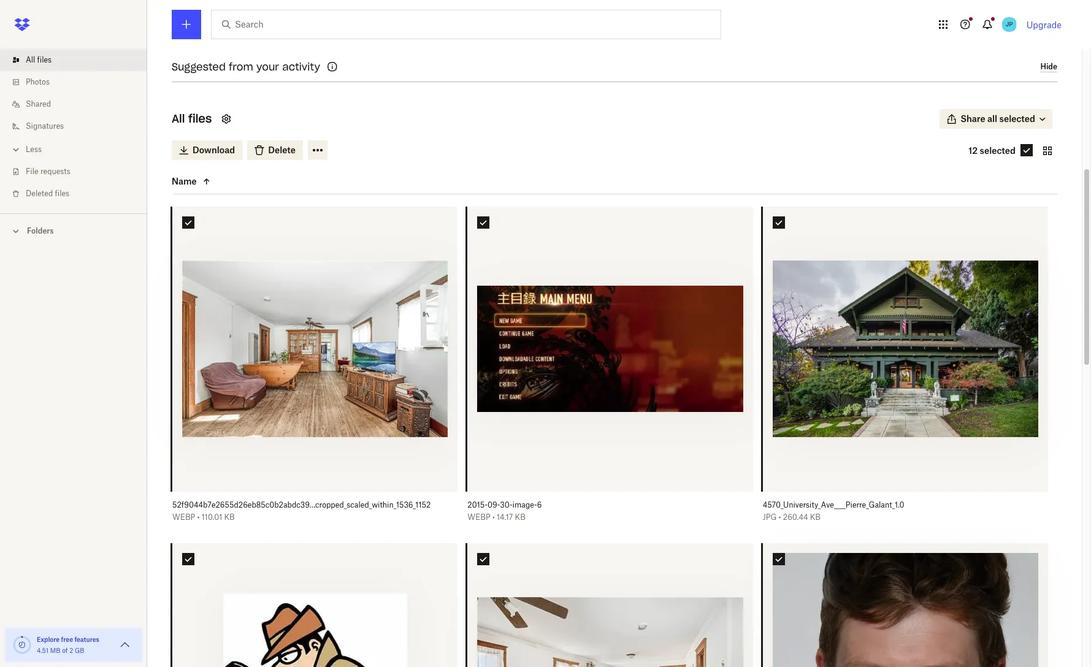 Task type: describe. For each thing, give the bounding box(es) containing it.
jp button
[[1000, 15, 1019, 34]]

screenshot 20…1.08 am.png link
[[478, 37, 567, 64]]

deleted
[[26, 189, 53, 198]]

all inside list item
[[26, 55, 35, 64]]

1 vertical spatial selected
[[980, 145, 1016, 156]]

14.17
[[497, 513, 513, 522]]

explore
[[37, 636, 60, 643]]

all files link
[[10, 49, 147, 71]]

screenshot for screenshot 20…5.56 am.png
[[380, 38, 426, 49]]

kb inside 2015-09-30-image-6 webp • 14.17 kb
[[515, 513, 526, 522]]

dropbox for download (1).jpeg
[[314, 52, 344, 61]]

kb for jpg • 260.44 kb
[[810, 513, 821, 522]]

share all selected
[[961, 113, 1035, 124]]

file, db165f6aaa73d95c9004256537e7037b-uncropped_scaled_within_1536_1152.webp row
[[468, 543, 753, 667]]

hide button
[[1041, 62, 1058, 72]]

file, 2015-09-30-image-6.webp row
[[468, 206, 753, 531]]

screenshot 20…5.56 am.png link
[[378, 37, 467, 64]]

am.png for 20…5.56
[[406, 52, 439, 62]]

8837453).jpg
[[596, 52, 650, 62]]

12
[[969, 145, 978, 156]]

deleted files
[[26, 189, 69, 198]]

• for webp
[[197, 513, 200, 522]]

jp
[[1006, 20, 1013, 28]]

260.44
[[783, 513, 808, 522]]

Search in folder "Dropbox" text field
[[235, 18, 696, 31]]

• for jpg
[[779, 513, 781, 522]]

all
[[988, 113, 998, 124]]

file, 52f9044b7e2655d26eb85c0b2abdc392-uncropped_scaled_within_1536_1152.webp row
[[172, 206, 458, 531]]

shared
[[26, 99, 51, 109]]

image-
[[513, 500, 537, 510]]

download
[[287, 38, 326, 49]]

30-
[[500, 500, 513, 510]]

gb
[[75, 647, 84, 655]]

1 horizontal spatial all
[[172, 111, 185, 125]]

download
[[193, 144, 235, 155]]

52f9044b7e2655d26eb85c0b2abdc39…cropped_scaled_within_1536_1152 webp • 110.01 kb
[[172, 500, 431, 522]]

2015-09-30-image-6 webp • 14.17 kb
[[468, 500, 542, 522]]

suggested from your activity
[[172, 60, 320, 73]]

photos link
[[10, 71, 147, 93]]

screenshot 20…1.08 am.png
[[482, 38, 564, 62]]

52f9044b7e2655d26eb85c0b2abdc39…cropped_scaled_within_1536_1152 button
[[172, 500, 431, 510]]

explore free features 4.51 mb of 2 gb
[[37, 636, 99, 655]]

download.jpeg
[[192, 38, 252, 49]]

from
[[229, 60, 253, 73]]

20…1.08
[[530, 38, 564, 49]]

list containing all files
[[0, 42, 147, 213]]

free
[[61, 636, 73, 643]]

12 selected
[[969, 145, 1016, 156]]

selected inside dropdown button
[[1000, 113, 1035, 124]]

deleted files link
[[10, 183, 147, 205]]

the_sphere_a…
[[591, 38, 654, 49]]

1 vertical spatial files
[[188, 111, 212, 125]]

file
[[26, 167, 38, 176]]

features
[[74, 636, 99, 643]]

612x612.jpg
[[707, 52, 755, 62]]

kb for webp • 110.01 kb
[[224, 513, 235, 522]]

less
[[26, 145, 42, 154]]

files for the all files link at the top
[[37, 55, 52, 64]]

download (1).jpeg link
[[287, 37, 358, 51]]

requests
[[40, 167, 70, 176]]

dropbox for download.jpeg
[[214, 52, 243, 61]]

hide
[[1041, 62, 1058, 71]]

photos
[[26, 77, 50, 86]]



Task type: vqa. For each thing, say whether or not it's contained in the screenshot.
first the KB from the left
yes



Task type: locate. For each thing, give the bounding box(es) containing it.
istockphoto-
[[698, 38, 749, 49]]

delete button
[[247, 140, 303, 160]]

quota usage element
[[12, 635, 32, 655]]

am.png inside screenshot 20…1.08 am.png
[[507, 52, 539, 62]]

am.png for 20…1.08
[[507, 52, 539, 62]]

files inside list item
[[37, 55, 52, 64]]

2 screenshot from the left
[[482, 38, 528, 49]]

mb
[[50, 647, 60, 655]]

2015-
[[468, 500, 488, 510]]

• left "110.01"
[[197, 513, 200, 522]]

2 horizontal spatial kb
[[810, 513, 821, 522]]

kb inside 52f9044b7e2655d26eb85c0b2abdc39…cropped_scaled_within_1536_1152 webp • 110.01 kb
[[224, 513, 235, 522]]

110.01
[[202, 513, 222, 522]]

0 horizontal spatial dropbox link
[[214, 51, 243, 63]]

download button
[[172, 140, 242, 160]]

am.png
[[406, 52, 439, 62], [507, 52, 539, 62]]

2 horizontal spatial •
[[779, 513, 781, 522]]

52f9044b7e2655d26eb85c0b2abdc39…cropped_scaled_within_1536_1152
[[172, 500, 431, 510]]

all files list item
[[0, 49, 147, 71]]

2 vertical spatial files
[[55, 189, 69, 198]]

download (1).jpeg
[[287, 38, 358, 49]]

0 horizontal spatial all files
[[26, 55, 52, 64]]

dropbox
[[214, 52, 243, 61], [314, 52, 344, 61]]

6
[[537, 500, 542, 510]]

dropbox link for download.jpeg
[[214, 51, 243, 63]]

kb inside 4570_university_ave____pierre_galant_1.0 jpg • 260.44 kb
[[810, 513, 821, 522]]

1 horizontal spatial am.png
[[507, 52, 539, 62]]

folder settings image
[[219, 111, 234, 126]]

files up photos on the left top
[[37, 55, 52, 64]]

upgrade link
[[1027, 19, 1062, 30]]

1 horizontal spatial kb
[[515, 513, 526, 522]]

0 horizontal spatial webp
[[172, 513, 195, 522]]

list
[[0, 42, 147, 213]]

dropbox image
[[10, 12, 34, 37]]

0 horizontal spatial dropbox
[[214, 52, 243, 61]]

activity
[[282, 60, 320, 73]]

1 horizontal spatial webp
[[468, 513, 491, 522]]

0 vertical spatial all
[[26, 55, 35, 64]]

0 horizontal spatial screenshot
[[380, 38, 426, 49]]

folders button
[[0, 221, 147, 240]]

0 vertical spatial files
[[37, 55, 52, 64]]

• right 'jpg'
[[779, 513, 781, 522]]

webp down 2015-
[[468, 513, 491, 522]]

files
[[37, 55, 52, 64], [188, 111, 212, 125], [55, 189, 69, 198]]

1 webp from the left
[[172, 513, 195, 522]]

all up photos on the left top
[[26, 55, 35, 64]]

4.51
[[37, 647, 48, 655]]

20…5.56
[[429, 38, 464, 49]]

suggested
[[172, 60, 226, 73]]

screenshot left 20…5.56
[[380, 38, 426, 49]]

• inside 4570_university_ave____pierre_galant_1.0 jpg • 260.44 kb
[[779, 513, 781, 522]]

2 kb from the left
[[515, 513, 526, 522]]

1 horizontal spatial dropbox
[[314, 52, 344, 61]]

0 vertical spatial all files
[[26, 55, 52, 64]]

2 horizontal spatial files
[[188, 111, 212, 125]]

dropbox link
[[214, 51, 243, 63], [314, 51, 344, 63]]

• left 14.17
[[492, 513, 495, 522]]

kb right "260.44"
[[810, 513, 821, 522]]

files right the deleted in the left of the page
[[55, 189, 69, 198]]

signatures link
[[10, 115, 147, 137]]

1 am.png from the left
[[406, 52, 439, 62]]

screenshot
[[380, 38, 426, 49], [482, 38, 528, 49]]

screenshot inside screenshot 20…1.08 am.png
[[482, 38, 528, 49]]

files for deleted files link
[[55, 189, 69, 198]]

0 horizontal spatial all
[[26, 55, 35, 64]]

2 dropbox from the left
[[314, 52, 344, 61]]

files left 'folder settings' icon
[[188, 111, 212, 125]]

0 horizontal spatial files
[[37, 55, 52, 64]]

kb down image-
[[515, 513, 526, 522]]

• inside 52f9044b7e2655d26eb85c0b2abdc39…cropped_scaled_within_1536_1152 webp • 110.01 kb
[[197, 513, 200, 522]]

your
[[256, 60, 279, 73]]

2
[[69, 647, 73, 655]]

selected
[[1000, 113, 1035, 124], [980, 145, 1016, 156]]

1 horizontal spatial screenshot
[[482, 38, 528, 49]]

name button
[[172, 174, 275, 189]]

1 • from the left
[[197, 513, 200, 522]]

name
[[172, 176, 197, 186]]

09-
[[488, 500, 500, 510]]

1 horizontal spatial files
[[55, 189, 69, 198]]

1 dropbox link from the left
[[214, 51, 243, 63]]

am.png down 20…5.56
[[406, 52, 439, 62]]

1 vertical spatial all
[[172, 111, 185, 125]]

1 dropbox from the left
[[214, 52, 243, 61]]

upgrade
[[1027, 19, 1062, 30]]

webp inside 2015-09-30-image-6 webp • 14.17 kb
[[468, 513, 491, 522]]

all
[[26, 55, 35, 64], [172, 111, 185, 125]]

dropbox down download.jpeg link
[[214, 52, 243, 61]]

(1).jpeg
[[329, 38, 358, 49]]

less image
[[10, 144, 22, 156]]

1 screenshot from the left
[[380, 38, 426, 49]]

4570_university_ave____pierre_galant_1.0
[[763, 500, 905, 510]]

1 kb from the left
[[224, 513, 235, 522]]

the_sphere_a… 8837453).jpg link
[[578, 37, 667, 64]]

1 horizontal spatial dropbox link
[[314, 51, 344, 63]]

all up download button
[[172, 111, 185, 125]]

signatures
[[26, 121, 64, 131]]

1 horizontal spatial all files
[[172, 111, 212, 125]]

kb
[[224, 513, 235, 522], [515, 513, 526, 522], [810, 513, 821, 522]]

all files left 'folder settings' icon
[[172, 111, 212, 125]]

1 horizontal spatial •
[[492, 513, 495, 522]]

4570_university_ave____pierre_galant_1.0 button
[[763, 500, 1021, 510]]

istockphoto- 6…-612x612.jpg link
[[679, 37, 768, 64]]

jpg
[[763, 513, 777, 522]]

am.png down 20…1.08
[[507, 52, 539, 62]]

0 horizontal spatial kb
[[224, 513, 235, 522]]

2 dropbox link from the left
[[314, 51, 344, 63]]

file requests
[[26, 167, 70, 176]]

screenshot for screenshot 20…1.08 am.png
[[482, 38, 528, 49]]

1 vertical spatial all files
[[172, 111, 212, 125]]

0 vertical spatial selected
[[1000, 113, 1035, 124]]

3 kb from the left
[[810, 513, 821, 522]]

•
[[197, 513, 200, 522], [492, 513, 495, 522], [779, 513, 781, 522]]

file, 1703238.jpg row
[[172, 543, 458, 667]]

screenshot 20…5.56 am.png
[[380, 38, 464, 62]]

2 am.png from the left
[[507, 52, 539, 62]]

file requests link
[[10, 161, 147, 183]]

screenshot inside screenshot 20…5.56 am.png
[[380, 38, 426, 49]]

dropbox link down download (1).jpeg link
[[314, 51, 344, 63]]

of
[[62, 647, 68, 655]]

share all selected button
[[940, 109, 1053, 129]]

4570_university_ave____pierre_galant_1.0 jpg • 260.44 kb
[[763, 500, 905, 522]]

delete
[[268, 144, 296, 155]]

0 horizontal spatial am.png
[[406, 52, 439, 62]]

share
[[961, 113, 986, 124]]

dropbox link for download (1).jpeg
[[314, 51, 344, 63]]

6…-
[[691, 52, 707, 62]]

dropbox link down download.jpeg link
[[214, 51, 243, 63]]

kb right "110.01"
[[224, 513, 235, 522]]

selected right 12
[[980, 145, 1016, 156]]

shared link
[[10, 93, 147, 115]]

screenshot left 20…1.08
[[482, 38, 528, 49]]

dropbox down download (1).jpeg link
[[314, 52, 344, 61]]

all files inside list item
[[26, 55, 52, 64]]

all files up photos on the left top
[[26, 55, 52, 64]]

2015-09-30-image-6 button
[[468, 500, 726, 510]]

selected right all
[[1000, 113, 1035, 124]]

folders
[[27, 226, 54, 236]]

2 webp from the left
[[468, 513, 491, 522]]

3 • from the left
[[779, 513, 781, 522]]

am.png inside screenshot 20…5.56 am.png
[[406, 52, 439, 62]]

file, download (1).jpeg row
[[763, 543, 1048, 667]]

webp left "110.01"
[[172, 513, 195, 522]]

webp
[[172, 513, 195, 522], [468, 513, 491, 522]]

0 horizontal spatial •
[[197, 513, 200, 522]]

download.jpeg link
[[192, 37, 252, 51]]

file, 4570_university_ave____pierre_galant_1.0.jpg row
[[763, 206, 1048, 531]]

the_sphere_a… 8837453).jpg
[[591, 38, 654, 62]]

• inside 2015-09-30-image-6 webp • 14.17 kb
[[492, 513, 495, 522]]

2 • from the left
[[492, 513, 495, 522]]

all files
[[26, 55, 52, 64], [172, 111, 212, 125]]

istockphoto- 6…-612x612.jpg
[[691, 38, 755, 62]]

webp inside 52f9044b7e2655d26eb85c0b2abdc39…cropped_scaled_within_1536_1152 webp • 110.01 kb
[[172, 513, 195, 522]]



